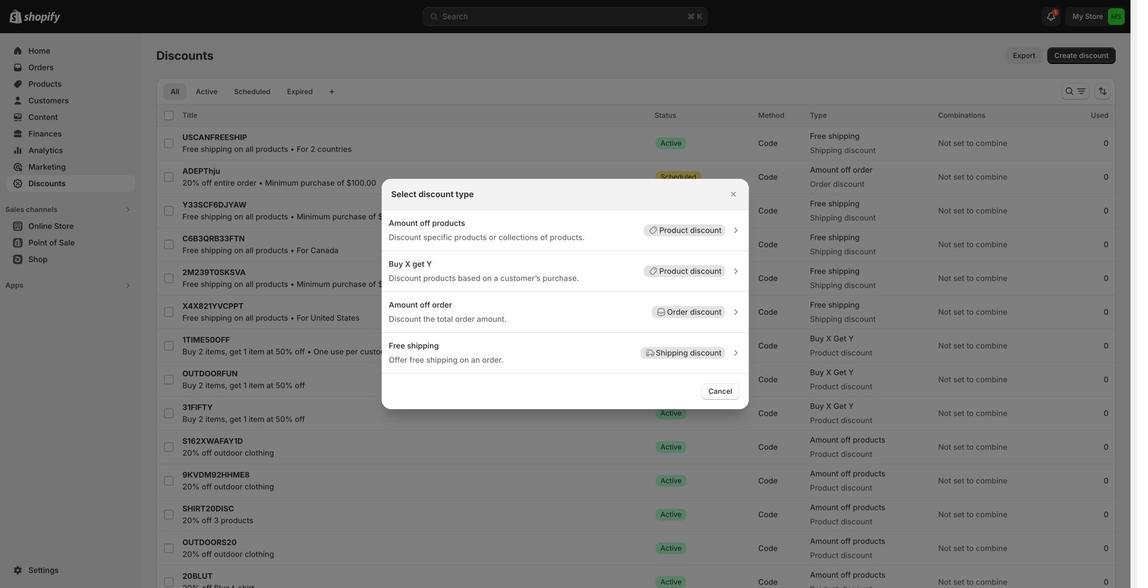 Task type: locate. For each thing, give the bounding box(es) containing it.
dialog
[[0, 179, 1131, 410]]

tab list
[[161, 83, 323, 100]]



Task type: vqa. For each thing, say whether or not it's contained in the screenshot.
Shopify image
yes



Task type: describe. For each thing, give the bounding box(es) containing it.
shopify image
[[24, 12, 60, 24]]



